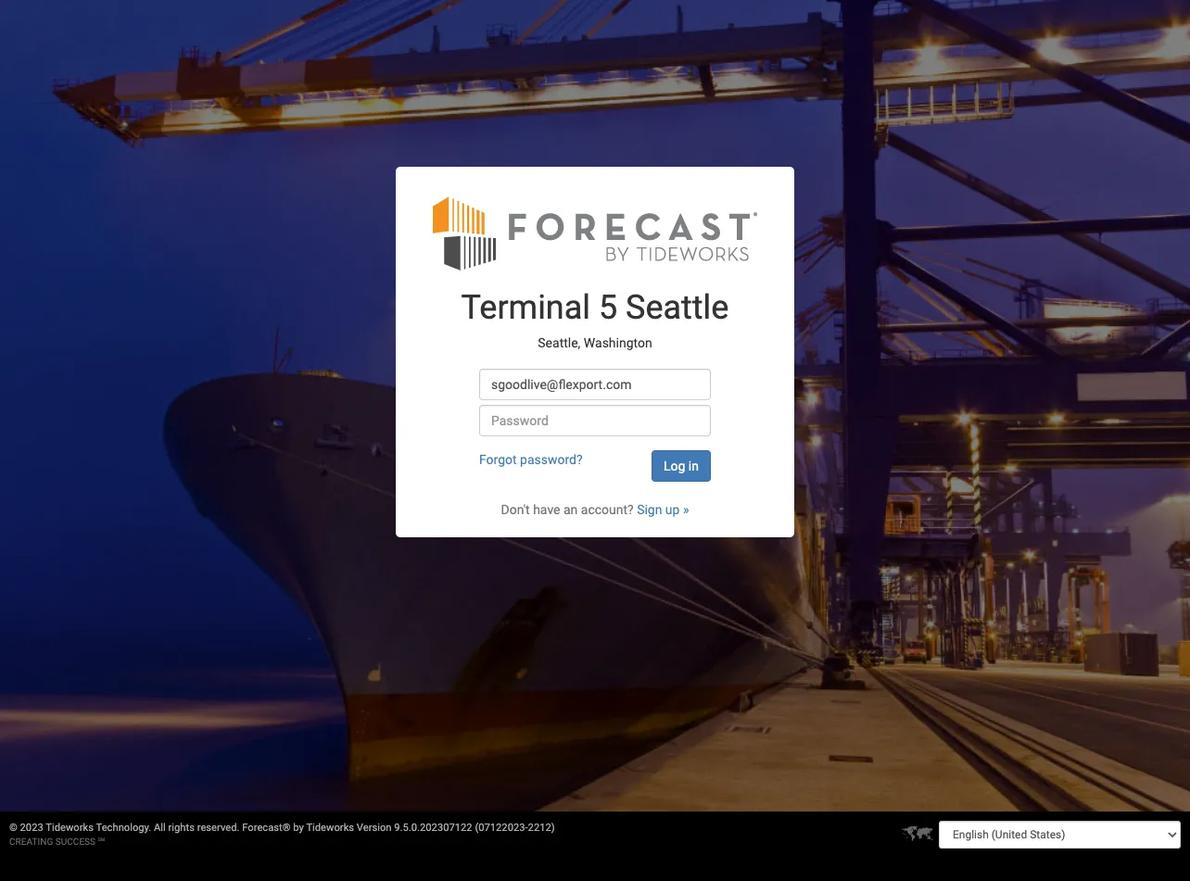 Task type: locate. For each thing, give the bounding box(es) containing it.
© 2023 tideworks technology. all rights reserved. forecast® by tideworks version 9.5.0.202307122 (07122023-2212) creating success ℠
[[9, 822, 555, 847]]

have
[[533, 503, 560, 518]]

forecast®
[[242, 822, 291, 834]]

seattle,
[[538, 336, 581, 350]]

1 tideworks from the left
[[46, 822, 94, 834]]

5
[[599, 289, 617, 328]]

forgot password? link
[[479, 453, 583, 468]]

don't
[[501, 503, 530, 518]]

terminal 5 seattle seattle, washington
[[461, 289, 729, 350]]

1 horizontal spatial tideworks
[[306, 822, 354, 834]]

terminal
[[461, 289, 590, 328]]

tideworks up success
[[46, 822, 94, 834]]

log
[[664, 459, 685, 474]]

forgot password? log in
[[479, 453, 699, 474]]

tideworks
[[46, 822, 94, 834], [306, 822, 354, 834]]

2212)
[[528, 822, 555, 834]]

technology.
[[96, 822, 151, 834]]

password?
[[520, 453, 583, 468]]

creating
[[9, 837, 53, 847]]

tideworks right by
[[306, 822, 354, 834]]

log in button
[[652, 451, 711, 482]]

version
[[357, 822, 392, 834]]

don't have an account? sign up »
[[501, 503, 689, 518]]

washington
[[584, 336, 652, 350]]

2023
[[20, 822, 43, 834]]

0 horizontal spatial tideworks
[[46, 822, 94, 834]]

Email or username text field
[[479, 369, 711, 401]]



Task type: vqa. For each thing, say whether or not it's contained in the screenshot.
'SEATTLE'
yes



Task type: describe. For each thing, give the bounding box(es) containing it.
account?
[[581, 503, 634, 518]]

all
[[154, 822, 166, 834]]

by
[[293, 822, 304, 834]]

℠
[[98, 837, 105, 847]]

2 tideworks from the left
[[306, 822, 354, 834]]

»
[[683, 503, 689, 518]]

up
[[665, 503, 680, 518]]

©
[[9, 822, 17, 834]]

seattle
[[626, 289, 729, 328]]

(07122023-
[[475, 822, 528, 834]]

rights
[[168, 822, 195, 834]]

sign
[[637, 503, 662, 518]]

Password password field
[[479, 405, 711, 437]]

forgot
[[479, 453, 517, 468]]

9.5.0.202307122
[[394, 822, 472, 834]]

reserved.
[[197, 822, 240, 834]]

success
[[55, 837, 96, 847]]

sign up » link
[[637, 503, 689, 518]]

in
[[689, 459, 699, 474]]

forecast® by tideworks image
[[433, 195, 757, 272]]

an
[[564, 503, 578, 518]]



